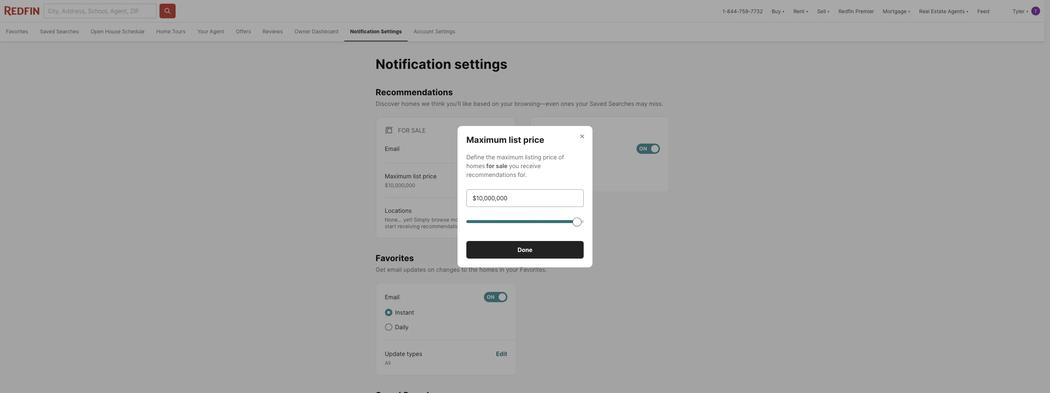 Task type: describe. For each thing, give the bounding box(es) containing it.
all
[[385, 360, 391, 366]]

premier
[[856, 8, 875, 14]]

changes
[[436, 266, 460, 274]]

instant for the rightmost instant radio
[[549, 161, 568, 168]]

your right ones
[[576, 100, 588, 107]]

favorites get email updates on changes to the homes in your favorites.
[[376, 254, 547, 274]]

user photo image
[[1032, 7, 1041, 15]]

to inside the locations none... yet! simply browse more homes to start receiving recommendations.
[[482, 217, 487, 223]]

may
[[636, 100, 648, 107]]

on inside 'favorites get email updates on changes to the homes in your favorites.'
[[428, 266, 435, 274]]

your agent link
[[192, 22, 230, 41]]

start
[[385, 223, 396, 230]]

receiving
[[398, 223, 420, 230]]

price for maximum list price $10,000,000
[[423, 173, 437, 180]]

sale
[[411, 127, 426, 134]]

recommendations
[[467, 171, 516, 178]]

open house schedule link
[[85, 22, 150, 41]]

notification settings link
[[344, 22, 408, 41]]

1-844-759-7732 link
[[723, 8, 763, 14]]

open house schedule
[[91, 28, 145, 34]]

for for for sale
[[398, 127, 410, 134]]

you receive recommendations for.
[[467, 162, 541, 178]]

locations none... yet! simply browse more homes to start receiving recommendations.
[[385, 207, 487, 230]]

your
[[197, 28, 208, 34]]

tours
[[172, 28, 186, 34]]

update
[[385, 351, 405, 358]]

list for maximum list price
[[509, 135, 522, 145]]

ones
[[561, 100, 574, 107]]

daily radio for email
[[539, 175, 546, 183]]

saved inside "recommendations discover homes we think you'll like based on your browsing—even ones your saved searches may miss."
[[590, 100, 607, 107]]

none...
[[385, 217, 402, 223]]

done button
[[467, 241, 584, 259]]

miss.
[[649, 100, 664, 107]]

dashboard
[[312, 28, 339, 34]]

on inside "recommendations discover homes we think you'll like based on your browsing—even ones your saved searches may miss."
[[492, 100, 499, 107]]

maximum
[[497, 154, 524, 161]]

account settings
[[414, 28, 455, 34]]

owner dashboard
[[295, 28, 339, 34]]

home
[[156, 28, 171, 34]]

none range field inside maximum list price dialog
[[467, 217, 584, 226]]

offers link
[[230, 22, 257, 41]]

1-844-759-7732
[[723, 8, 763, 14]]

none text field inside maximum list price dialog
[[473, 194, 578, 203]]

redfin premier button
[[834, 0, 879, 22]]

for
[[487, 162, 495, 170]]

favorites for favorites get email updates on changes to the homes in your favorites.
[[376, 254, 414, 264]]

favorites link
[[0, 22, 34, 41]]

get
[[376, 266, 386, 274]]

edit button for locations
[[495, 207, 506, 230]]

edit for maximum list price
[[495, 173, 506, 180]]

settings for account settings
[[435, 28, 455, 34]]

update types all
[[385, 351, 422, 366]]

locations
[[385, 207, 412, 215]]

house
[[105, 28, 121, 34]]

instant for left instant radio
[[395, 309, 414, 317]]

receive
[[521, 162, 541, 170]]

maximum list price element
[[467, 126, 553, 145]]

price inside define the maximum listing price of homes
[[543, 154, 557, 161]]

for.
[[518, 171, 527, 178]]

on for left instant radio
[[487, 294, 495, 301]]

updates
[[404, 266, 426, 274]]

daily radio for instant
[[385, 324, 392, 331]]

email down for sale
[[385, 145, 400, 153]]

saved searches
[[40, 28, 79, 34]]

price for maximum list price
[[523, 135, 545, 145]]

$10,000,000
[[385, 182, 415, 188]]

for for for rent
[[552, 127, 564, 134]]

account
[[414, 28, 434, 34]]

list for maximum list price $10,000,000
[[413, 173, 421, 180]]

discover
[[376, 100, 400, 107]]

to inside 'favorites get email updates on changes to the homes in your favorites.'
[[462, 266, 467, 274]]

homes inside 'favorites get email updates on changes to the homes in your favorites.'
[[480, 266, 498, 274]]

yet!
[[404, 217, 413, 223]]

owner
[[295, 28, 311, 34]]

settings for notification settings
[[381, 28, 402, 34]]

your agent
[[197, 28, 224, 34]]

notification for notification settings
[[376, 56, 451, 72]]

maximum list price dialog
[[458, 126, 593, 268]]

redfin
[[839, 8, 854, 14]]

home tours link
[[150, 22, 192, 41]]

you'll
[[447, 100, 461, 107]]

like
[[463, 100, 472, 107]]

settings
[[455, 56, 508, 72]]



Task type: locate. For each thing, give the bounding box(es) containing it.
listing
[[525, 154, 542, 161]]

think
[[431, 100, 445, 107]]

1-
[[723, 8, 728, 14]]

1 horizontal spatial searches
[[609, 100, 635, 107]]

your
[[501, 100, 513, 107], [576, 100, 588, 107], [506, 266, 519, 274]]

1 vertical spatial price
[[543, 154, 557, 161]]

0 horizontal spatial saved
[[40, 28, 55, 34]]

maximum for maximum list price
[[467, 135, 507, 145]]

email
[[387, 266, 402, 274]]

saved searches link
[[34, 22, 85, 41]]

more
[[451, 217, 463, 223]]

0 horizontal spatial favorites
[[6, 28, 28, 34]]

1 vertical spatial to
[[462, 266, 467, 274]]

2 vertical spatial price
[[423, 173, 437, 180]]

reviews link
[[257, 22, 289, 41]]

1 vertical spatial the
[[469, 266, 478, 274]]

1 horizontal spatial settings
[[435, 28, 455, 34]]

feed
[[978, 8, 990, 14]]

the inside define the maximum listing price of homes
[[486, 154, 495, 161]]

for left rent
[[552, 127, 564, 134]]

notification settings
[[350, 28, 402, 34]]

0 vertical spatial edit button
[[495, 172, 506, 189]]

list up the $10,000,000
[[413, 173, 421, 180]]

homes right the "more"
[[465, 217, 481, 223]]

list up maximum
[[509, 135, 522, 145]]

of
[[559, 154, 564, 161]]

0 vertical spatial on
[[492, 100, 499, 107]]

1 horizontal spatial saved
[[590, 100, 607, 107]]

daily radio left daily
[[385, 324, 392, 331]]

for sale
[[398, 127, 426, 134]]

1 horizontal spatial instant radio
[[539, 161, 546, 168]]

schedule
[[122, 28, 145, 34]]

browse
[[432, 217, 450, 223]]

1 horizontal spatial on
[[492, 100, 499, 107]]

0 vertical spatial saved
[[40, 28, 55, 34]]

0 vertical spatial to
[[482, 217, 487, 223]]

1 vertical spatial edit button
[[495, 207, 506, 230]]

favorites for favorites
[[6, 28, 28, 34]]

Daily radio
[[539, 175, 546, 183], [385, 324, 392, 331]]

edit button for maximum list price
[[495, 172, 506, 189]]

on for the rightmost instant radio
[[640, 146, 647, 152]]

homes
[[402, 100, 420, 107], [467, 162, 485, 170], [465, 217, 481, 223], [480, 266, 498, 274]]

daily radio down receive
[[539, 175, 546, 183]]

1 vertical spatial on
[[487, 294, 495, 301]]

1 horizontal spatial favorites
[[376, 254, 414, 264]]

maximum inside maximum list price $10,000,000
[[385, 173, 412, 180]]

1 vertical spatial maximum
[[385, 173, 412, 180]]

daily
[[395, 324, 409, 331]]

saved right favorites link
[[40, 28, 55, 34]]

1 horizontal spatial on
[[640, 146, 647, 152]]

notification for notification settings
[[350, 28, 380, 34]]

you
[[509, 162, 519, 170]]

list inside maximum list price $10,000,000
[[413, 173, 421, 180]]

homes down recommendations
[[402, 100, 420, 107]]

submit search image
[[164, 7, 171, 15]]

the inside 'favorites get email updates on changes to the homes in your favorites.'
[[469, 266, 478, 274]]

to right the "more"
[[482, 217, 487, 223]]

simply
[[414, 217, 430, 223]]

list
[[509, 135, 522, 145], [413, 173, 421, 180]]

0 horizontal spatial searches
[[56, 28, 79, 34]]

1 vertical spatial favorites
[[376, 254, 414, 264]]

0 vertical spatial list
[[509, 135, 522, 145]]

your right based
[[501, 100, 513, 107]]

1 vertical spatial edit
[[495, 207, 506, 215]]

define
[[467, 154, 485, 161]]

0 vertical spatial price
[[523, 135, 545, 145]]

recommendations.
[[421, 223, 466, 230]]

the up for
[[486, 154, 495, 161]]

the
[[486, 154, 495, 161], [469, 266, 478, 274]]

favorites
[[6, 28, 28, 34], [376, 254, 414, 264]]

notification settings
[[376, 56, 508, 72]]

maximum for maximum list price $10,000,000
[[385, 173, 412, 180]]

1 for from the left
[[398, 127, 410, 134]]

rent
[[566, 127, 581, 134]]

list inside dialog
[[509, 135, 522, 145]]

2 vertical spatial edit button
[[496, 350, 507, 367]]

your inside 'favorites get email updates on changes to the homes in your favorites.'
[[506, 266, 519, 274]]

searches left may
[[609, 100, 635, 107]]

homes left in
[[480, 266, 498, 274]]

favorites inside 'favorites get email updates on changes to the homes in your favorites.'
[[376, 254, 414, 264]]

owner dashboard link
[[289, 22, 344, 41]]

0 horizontal spatial instant
[[395, 309, 414, 317]]

saved right ones
[[590, 100, 607, 107]]

favorites inside favorites link
[[6, 28, 28, 34]]

price
[[523, 135, 545, 145], [543, 154, 557, 161], [423, 173, 437, 180]]

0 vertical spatial notification
[[350, 28, 380, 34]]

agent
[[210, 28, 224, 34]]

1 vertical spatial searches
[[609, 100, 635, 107]]

homes inside the locations none... yet! simply browse more homes to start receiving recommendations.
[[465, 217, 481, 223]]

None checkbox
[[637, 144, 660, 154]]

edit button for update types
[[496, 350, 507, 367]]

0 horizontal spatial the
[[469, 266, 478, 274]]

2 vertical spatial edit
[[496, 351, 507, 358]]

price inside maximum list price $10,000,000
[[423, 173, 437, 180]]

favorites.
[[520, 266, 547, 274]]

maximum list price
[[467, 135, 545, 145]]

0 vertical spatial the
[[486, 154, 495, 161]]

maximum
[[467, 135, 507, 145], [385, 173, 412, 180]]

0 vertical spatial on
[[640, 146, 647, 152]]

for rent
[[552, 127, 581, 134]]

1 vertical spatial saved
[[590, 100, 607, 107]]

maximum up define on the top left of page
[[467, 135, 507, 145]]

searches inside "recommendations discover homes we think you'll like based on your browsing—even ones your saved searches may miss."
[[609, 100, 635, 107]]

0 vertical spatial daily radio
[[539, 175, 546, 183]]

done
[[518, 246, 533, 254]]

0 horizontal spatial on
[[487, 294, 495, 301]]

maximum up the $10,000,000
[[385, 173, 412, 180]]

settings right account
[[435, 28, 455, 34]]

instant
[[549, 161, 568, 168], [395, 309, 414, 317]]

1 horizontal spatial list
[[509, 135, 522, 145]]

reviews
[[263, 28, 283, 34]]

we
[[422, 100, 430, 107]]

for left sale
[[398, 127, 410, 134]]

maximum list price $10,000,000
[[385, 173, 437, 188]]

in
[[500, 266, 505, 274]]

settings inside account settings link
[[435, 28, 455, 34]]

redfin premier
[[839, 8, 875, 14]]

Instant radio
[[539, 161, 546, 168], [385, 309, 392, 317]]

0 horizontal spatial daily radio
[[385, 324, 392, 331]]

define the maximum listing price of homes
[[467, 154, 564, 170]]

on right based
[[492, 100, 499, 107]]

2 for from the left
[[552, 127, 564, 134]]

None checkbox
[[483, 144, 506, 154], [484, 292, 507, 303], [483, 144, 506, 154], [484, 292, 507, 303]]

browsing—even
[[515, 100, 559, 107]]

email
[[385, 145, 400, 153], [539, 145, 554, 153], [385, 294, 400, 301]]

0 vertical spatial favorites
[[6, 28, 28, 34]]

on
[[640, 146, 647, 152], [487, 294, 495, 301]]

instant up daily
[[395, 309, 414, 317]]

your right in
[[506, 266, 519, 274]]

settings
[[381, 28, 402, 34], [435, 28, 455, 34]]

homes down define on the top left of page
[[467, 162, 485, 170]]

1 horizontal spatial daily radio
[[539, 175, 546, 183]]

email down 'email'
[[385, 294, 400, 301]]

on right updates
[[428, 266, 435, 274]]

0 horizontal spatial list
[[413, 173, 421, 180]]

for sale
[[485, 162, 509, 170]]

1 vertical spatial instant radio
[[385, 309, 392, 317]]

0 vertical spatial searches
[[56, 28, 79, 34]]

0 horizontal spatial instant radio
[[385, 309, 392, 317]]

0 horizontal spatial for
[[398, 127, 410, 134]]

to right changes
[[462, 266, 467, 274]]

0 horizontal spatial settings
[[381, 28, 402, 34]]

0 horizontal spatial on
[[428, 266, 435, 274]]

saved
[[40, 28, 55, 34], [590, 100, 607, 107]]

1 settings from the left
[[381, 28, 402, 34]]

homes inside define the maximum listing price of homes
[[467, 162, 485, 170]]

0 horizontal spatial to
[[462, 266, 467, 274]]

1 vertical spatial notification
[[376, 56, 451, 72]]

the right changes
[[469, 266, 478, 274]]

edit for locations
[[495, 207, 506, 215]]

email up listing
[[539, 145, 554, 153]]

searches left open
[[56, 28, 79, 34]]

0 vertical spatial maximum
[[467, 135, 507, 145]]

sale
[[496, 162, 508, 170]]

maximum inside dialog
[[467, 135, 507, 145]]

types
[[407, 351, 422, 358]]

0 vertical spatial instant radio
[[539, 161, 546, 168]]

1 vertical spatial list
[[413, 173, 421, 180]]

1 horizontal spatial the
[[486, 154, 495, 161]]

instant right listing
[[549, 161, 568, 168]]

844-
[[728, 8, 740, 14]]

1 vertical spatial instant
[[395, 309, 414, 317]]

None range field
[[467, 217, 584, 226]]

searches
[[56, 28, 79, 34], [609, 100, 635, 107]]

notification
[[350, 28, 380, 34], [376, 56, 451, 72]]

account settings link
[[408, 22, 461, 41]]

1 vertical spatial daily radio
[[385, 324, 392, 331]]

recommendations
[[376, 87, 453, 98]]

for
[[398, 127, 410, 134], [552, 127, 564, 134]]

recommendations discover homes we think you'll like based on your browsing—even ones your saved searches may miss.
[[376, 87, 664, 107]]

settings left account
[[381, 28, 402, 34]]

home tours
[[156, 28, 186, 34]]

based
[[474, 100, 491, 107]]

edit for update types
[[496, 351, 507, 358]]

0 vertical spatial edit
[[495, 173, 506, 180]]

1 vertical spatial on
[[428, 266, 435, 274]]

open
[[91, 28, 104, 34]]

homes inside "recommendations discover homes we think you'll like based on your browsing—even ones your saved searches may miss."
[[402, 100, 420, 107]]

edit
[[495, 173, 506, 180], [495, 207, 506, 215], [496, 351, 507, 358]]

settings inside the "notification settings" link
[[381, 28, 402, 34]]

None text field
[[473, 194, 578, 203]]

2 settings from the left
[[435, 28, 455, 34]]

0 vertical spatial instant
[[549, 161, 568, 168]]

1 horizontal spatial to
[[482, 217, 487, 223]]

1 horizontal spatial maximum
[[467, 135, 507, 145]]

759-
[[740, 8, 751, 14]]

to
[[482, 217, 487, 223], [462, 266, 467, 274]]

feed button
[[974, 0, 1009, 22]]

1 horizontal spatial for
[[552, 127, 564, 134]]

searches inside saved searches link
[[56, 28, 79, 34]]

0 horizontal spatial maximum
[[385, 173, 412, 180]]

offers
[[236, 28, 251, 34]]

7732
[[751, 8, 763, 14]]

1 horizontal spatial instant
[[549, 161, 568, 168]]



Task type: vqa. For each thing, say whether or not it's contained in the screenshot.
All filters • 1
no



